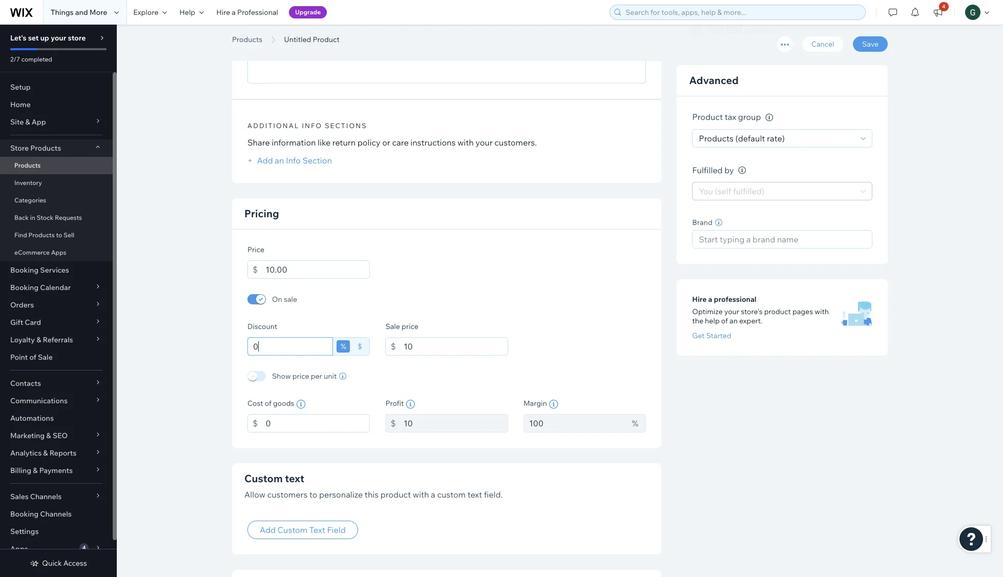 Task type: vqa. For each thing, say whether or not it's contained in the screenshot.
Quick Access Button
yes



Task type: locate. For each thing, give the bounding box(es) containing it.
apps down settings
[[10, 544, 28, 554]]

booking
[[10, 266, 39, 275], [10, 283, 39, 292], [10, 510, 39, 519]]

info tooltip image right goods
[[296, 400, 306, 409]]

of for point of sale
[[29, 353, 36, 362]]

channels for booking channels
[[40, 510, 72, 519]]

of inside sidebar element
[[29, 353, 36, 362]]

0 horizontal spatial info tooltip image
[[406, 400, 415, 409]]

things
[[51, 8, 74, 17]]

hire
[[216, 8, 230, 17], [693, 295, 707, 304]]

0 vertical spatial add
[[257, 155, 273, 166]]

1 vertical spatial booking
[[10, 283, 39, 292]]

analytics
[[10, 449, 42, 458]]

apps inside the ecommerce apps link
[[51, 249, 66, 256]]

0 vertical spatial custom
[[245, 472, 283, 485]]

setup
[[10, 83, 31, 92]]

0 vertical spatial your
[[51, 33, 66, 43]]

3 booking from the top
[[10, 510, 39, 519]]

tax
[[725, 112, 737, 122]]

share
[[248, 137, 270, 148]]

0 vertical spatial sale
[[386, 322, 400, 331]]

1 booking from the top
[[10, 266, 39, 275]]

your right up
[[51, 33, 66, 43]]

products down product tax group
[[699, 133, 734, 143]]

products link down store products
[[0, 157, 113, 174]]

settings
[[10, 527, 39, 536]]

inventory
[[14, 179, 42, 187]]

1 vertical spatial sale
[[38, 353, 53, 362]]

add for add an info section
[[257, 155, 273, 166]]

info tooltip image right profit at the bottom left of page
[[406, 400, 415, 409]]

cancel
[[812, 39, 835, 49]]

& right loyalty
[[36, 335, 41, 344]]

add custom text field button
[[248, 521, 358, 540]]

1 horizontal spatial hire
[[693, 295, 707, 304]]

products link inside untitled product form
[[227, 34, 268, 45]]

0 vertical spatial of
[[722, 317, 728, 326]]

untitled product
[[232, 22, 379, 45], [284, 35, 340, 44]]

let's set up your store
[[10, 33, 86, 43]]

0 horizontal spatial info tooltip image
[[296, 400, 306, 409]]

2 horizontal spatial of
[[722, 317, 728, 326]]

store products button
[[0, 139, 113, 157]]

your inside optimize your store's product pages with the help of an expert.
[[725, 307, 740, 317]]

0 horizontal spatial seo
[[53, 431, 68, 440]]

2 vertical spatial of
[[265, 399, 272, 408]]

2 vertical spatial with
[[413, 490, 429, 500]]

booking inside 'dropdown button'
[[10, 283, 39, 292]]

ecommerce apps
[[14, 249, 66, 256]]

product right this
[[381, 490, 411, 500]]

more
[[90, 8, 107, 17]]

untitled
[[232, 22, 304, 45], [284, 35, 311, 44]]

& for marketing
[[46, 431, 51, 440]]

save button
[[854, 36, 888, 52]]

1 vertical spatial hire
[[693, 295, 707, 304]]

let's
[[10, 33, 26, 43]]

sale inside sidebar element
[[38, 353, 53, 362]]

hire a professional
[[693, 295, 757, 304]]

channels inside "link"
[[40, 510, 72, 519]]

referrals
[[43, 335, 73, 344]]

1 horizontal spatial an
[[730, 317, 738, 326]]

0 vertical spatial price
[[402, 322, 419, 331]]

share information like return policy or care instructions with your customers.
[[248, 137, 537, 148]]

to
[[56, 231, 62, 239], [310, 490, 318, 500]]

categories
[[14, 196, 46, 204]]

1 horizontal spatial info tooltip image
[[766, 114, 774, 121]]

you
[[699, 186, 714, 197]]

a left professional
[[232, 8, 236, 17]]

text left field.
[[468, 490, 482, 500]]

policy
[[358, 137, 381, 148]]

2 vertical spatial a
[[431, 490, 436, 500]]

1 horizontal spatial of
[[265, 399, 272, 408]]

products down hire a professional
[[232, 35, 263, 44]]

or
[[383, 137, 391, 148]]

1 vertical spatial channels
[[40, 510, 72, 519]]

1 vertical spatial of
[[29, 353, 36, 362]]

a for professional
[[709, 295, 713, 304]]

1 vertical spatial add
[[260, 525, 276, 535]]

booking down ecommerce
[[10, 266, 39, 275]]

false text field
[[248, 25, 647, 84]]

0 vertical spatial 4
[[943, 3, 946, 10]]

text up the customers on the left of page
[[285, 472, 305, 485]]

channels up "settings" link on the bottom
[[40, 510, 72, 519]]

booking calendar button
[[0, 279, 113, 296]]

None text field
[[266, 414, 370, 433], [524, 414, 627, 433], [266, 414, 370, 433], [524, 414, 627, 433]]

1 vertical spatial info tooltip image
[[296, 400, 306, 409]]

group
[[739, 112, 762, 122]]

0 vertical spatial to
[[56, 231, 62, 239]]

2 vertical spatial your
[[725, 307, 740, 317]]

setup link
[[0, 78, 113, 96]]

product left pages
[[765, 307, 791, 317]]

0 horizontal spatial products link
[[0, 157, 113, 174]]

0 vertical spatial with
[[458, 137, 474, 148]]

& for loyalty
[[36, 335, 41, 344]]

of right point
[[29, 353, 36, 362]]

a left custom
[[431, 490, 436, 500]]

0 horizontal spatial price
[[293, 372, 309, 381]]

& right billing
[[33, 466, 38, 475]]

find products to sell
[[14, 231, 74, 239]]

0 horizontal spatial an
[[275, 155, 284, 166]]

1 horizontal spatial price
[[402, 322, 419, 331]]

add down share
[[257, 155, 273, 166]]

info tooltip image for fulfilled by
[[739, 167, 747, 175]]

1 horizontal spatial sale
[[386, 322, 400, 331]]

a inside custom text allow customers to personalize this product with a custom text field.
[[431, 490, 436, 500]]

pages
[[793, 307, 814, 317]]

and
[[75, 8, 88, 17]]

settings link
[[0, 523, 113, 540]]

an left expert.
[[730, 317, 738, 326]]

0 horizontal spatial hire
[[216, 8, 230, 17]]

access
[[63, 559, 87, 568]]

2 booking from the top
[[10, 283, 39, 292]]

1 vertical spatial an
[[730, 317, 738, 326]]

0 vertical spatial an
[[275, 155, 284, 166]]

0 horizontal spatial 4
[[82, 544, 86, 551]]

sell
[[64, 231, 74, 239]]

2 horizontal spatial a
[[709, 295, 713, 304]]

1 vertical spatial price
[[293, 372, 309, 381]]

with inside custom text allow customers to personalize this product with a custom text field.
[[413, 490, 429, 500]]

0 horizontal spatial sale
[[38, 353, 53, 362]]

additional
[[248, 122, 300, 130]]

0 vertical spatial apps
[[51, 249, 66, 256]]

1 horizontal spatial %
[[632, 418, 639, 429]]

hire a professional link
[[210, 0, 284, 25]]

4 inside sidebar element
[[82, 544, 86, 551]]

communications
[[10, 396, 68, 405]]

custom inside custom text allow customers to personalize this product with a custom text field.
[[245, 472, 283, 485]]

0 vertical spatial text
[[285, 472, 305, 485]]

site
[[10, 117, 24, 127]]

0 vertical spatial seo
[[726, 25, 743, 35]]

field
[[327, 525, 346, 535]]

hire up optimize
[[693, 295, 707, 304]]

upgrade button
[[289, 6, 327, 18]]

add inside button
[[260, 525, 276, 535]]

booking for booking channels
[[10, 510, 39, 519]]

to right the customers on the left of page
[[310, 490, 318, 500]]

info
[[302, 122, 323, 130]]

optimize
[[693, 307, 723, 317]]

0 horizontal spatial your
[[51, 33, 66, 43]]

with right pages
[[815, 307, 829, 317]]

2/7
[[10, 55, 20, 63]]

of right help
[[722, 317, 728, 326]]

None text field
[[266, 260, 370, 279], [248, 337, 333, 356], [404, 414, 508, 433], [266, 260, 370, 279], [248, 337, 333, 356], [404, 414, 508, 433]]

stock
[[37, 214, 53, 221]]

price for show
[[293, 372, 309, 381]]

automations
[[10, 414, 54, 423]]

sale
[[284, 295, 297, 304]]

1 vertical spatial 4
[[82, 544, 86, 551]]

quick
[[42, 559, 62, 568]]

(default
[[736, 133, 766, 143]]

& for analytics
[[43, 449, 48, 458]]

1 vertical spatial text
[[468, 490, 482, 500]]

booking services link
[[0, 261, 113, 279]]

custom up the allow
[[245, 472, 283, 485]]

billing & payments button
[[0, 462, 113, 479]]

0 vertical spatial booking
[[10, 266, 39, 275]]

0 horizontal spatial product
[[381, 490, 411, 500]]

channels up "booking channels"
[[30, 492, 62, 501]]

seo up reports
[[53, 431, 68, 440]]

0 vertical spatial a
[[232, 8, 236, 17]]

1 vertical spatial custom
[[278, 525, 308, 535]]

custom left the text
[[278, 525, 308, 535]]

info tooltip image for margin
[[549, 400, 559, 409]]

1 horizontal spatial 4
[[943, 3, 946, 10]]

a
[[232, 8, 236, 17], [709, 295, 713, 304], [431, 490, 436, 500]]

1 horizontal spatial to
[[310, 490, 318, 500]]

margin
[[524, 399, 547, 408]]

products link down hire a professional
[[227, 34, 268, 45]]

customers.
[[495, 137, 537, 148]]

add down the allow
[[260, 525, 276, 535]]

home link
[[0, 96, 113, 113]]

booking up orders
[[10, 283, 39, 292]]

store
[[68, 33, 86, 43]]

0 horizontal spatial apps
[[10, 544, 28, 554]]

apps down find products to sell link
[[51, 249, 66, 256]]

hire inside untitled product form
[[693, 295, 707, 304]]

seo right edit
[[726, 25, 743, 35]]

1 vertical spatial a
[[709, 295, 713, 304]]

1 horizontal spatial seo
[[726, 25, 743, 35]]

loyalty & referrals
[[10, 335, 73, 344]]

1 horizontal spatial products link
[[227, 34, 268, 45]]

of for cost of goods
[[265, 399, 272, 408]]

2 horizontal spatial with
[[815, 307, 829, 317]]

with for information
[[458, 137, 474, 148]]

an left info
[[275, 155, 284, 166]]

to left sell
[[56, 231, 62, 239]]

0 vertical spatial hire
[[216, 8, 230, 17]]

booking up settings
[[10, 510, 39, 519]]

1 vertical spatial product
[[381, 490, 411, 500]]

completed
[[21, 55, 52, 63]]

info tooltip image right 'margin'
[[549, 400, 559, 409]]

a up optimize
[[709, 295, 713, 304]]

1 horizontal spatial apps
[[51, 249, 66, 256]]

0 horizontal spatial of
[[29, 353, 36, 362]]

your down professional
[[725, 307, 740, 317]]

of right 'cost'
[[265, 399, 272, 408]]

payments
[[39, 466, 73, 475]]

0 vertical spatial product
[[765, 307, 791, 317]]

1 horizontal spatial info tooltip image
[[549, 400, 559, 409]]

with right instructions
[[458, 137, 474, 148]]

0 horizontal spatial to
[[56, 231, 62, 239]]

1 vertical spatial with
[[815, 307, 829, 317]]

0 horizontal spatial with
[[413, 490, 429, 500]]

with left custom
[[413, 490, 429, 500]]

0 vertical spatial products link
[[227, 34, 268, 45]]

Search for tools, apps, help & more... field
[[623, 5, 863, 19]]

custom
[[245, 472, 283, 485], [278, 525, 308, 535]]

booking inside "link"
[[10, 510, 39, 519]]

products
[[232, 35, 263, 44], [699, 133, 734, 143], [30, 144, 61, 153], [14, 161, 41, 169], [28, 231, 55, 239]]

products up ecommerce apps
[[28, 231, 55, 239]]

care
[[392, 137, 409, 148]]

1 vertical spatial your
[[476, 137, 493, 148]]

info tooltip image right by
[[739, 167, 747, 175]]

& right site
[[25, 117, 30, 127]]

2 horizontal spatial your
[[725, 307, 740, 317]]

channels inside dropdown button
[[30, 492, 62, 501]]

store's
[[741, 307, 763, 317]]

products right store
[[30, 144, 61, 153]]

cost of goods
[[248, 399, 294, 408]]

quick access button
[[30, 559, 87, 568]]

0 vertical spatial channels
[[30, 492, 62, 501]]

1 vertical spatial products link
[[0, 157, 113, 174]]

untitled down upgrade button
[[284, 35, 311, 44]]

sale inside untitled product form
[[386, 322, 400, 331]]

1 horizontal spatial product
[[765, 307, 791, 317]]

price left per
[[293, 372, 309, 381]]

channels for sales channels
[[30, 492, 62, 501]]

custom
[[437, 490, 466, 500]]

1 vertical spatial to
[[310, 490, 318, 500]]

product inside optimize your store's product pages with the help of an expert.
[[765, 307, 791, 317]]

info tooltip image
[[766, 114, 774, 121], [296, 400, 306, 409]]

& left reports
[[43, 449, 48, 458]]

a for professional
[[232, 8, 236, 17]]

0 horizontal spatial a
[[232, 8, 236, 17]]

%
[[341, 342, 347, 351], [632, 418, 639, 429]]

untitled down professional
[[232, 22, 304, 45]]

1 vertical spatial seo
[[53, 431, 68, 440]]

info tooltip image for profit
[[406, 400, 415, 409]]

brand
[[693, 218, 713, 227]]

billing & payments
[[10, 466, 73, 475]]

section
[[303, 155, 332, 166]]

get
[[693, 331, 705, 341]]

gift card
[[10, 318, 41, 327]]

price up $ text box
[[402, 322, 419, 331]]

info tooltip image right group
[[766, 114, 774, 121]]

info tooltip image
[[739, 167, 747, 175], [406, 400, 415, 409], [549, 400, 559, 409]]

1 horizontal spatial a
[[431, 490, 436, 500]]

& up analytics & reports
[[46, 431, 51, 440]]

1 horizontal spatial with
[[458, 137, 474, 148]]

product
[[765, 307, 791, 317], [381, 490, 411, 500]]

0 horizontal spatial text
[[285, 472, 305, 485]]

0 horizontal spatial %
[[341, 342, 347, 351]]

of
[[722, 317, 728, 326], [29, 353, 36, 362], [265, 399, 272, 408]]

cost
[[248, 399, 263, 408]]

hire right help button
[[216, 8, 230, 17]]

marketing
[[10, 431, 45, 440]]

2 vertical spatial booking
[[10, 510, 39, 519]]

2 horizontal spatial info tooltip image
[[739, 167, 747, 175]]

product inside custom text allow customers to personalize this product with a custom text field.
[[381, 490, 411, 500]]

your left customers.
[[476, 137, 493, 148]]



Task type: describe. For each thing, give the bounding box(es) containing it.
an inside optimize your store's product pages with the help of an expert.
[[730, 317, 738, 326]]

like
[[318, 137, 331, 148]]

custom text allow customers to personalize this product with a custom text field.
[[245, 472, 503, 500]]

2/7 completed
[[10, 55, 52, 63]]

back in stock requests
[[14, 214, 82, 221]]

optimize your store's product pages with the help of an expert.
[[693, 307, 829, 326]]

ecommerce apps link
[[0, 244, 113, 261]]

untitled product form
[[117, 0, 1004, 577]]

1 vertical spatial %
[[632, 418, 639, 429]]

with for text
[[413, 490, 429, 500]]

find
[[14, 231, 27, 239]]

with inside optimize your store's product pages with the help of an expert.
[[815, 307, 829, 317]]

seo inside dropdown button
[[53, 431, 68, 440]]

analytics & reports
[[10, 449, 76, 458]]

back
[[14, 214, 29, 221]]

& for site
[[25, 117, 30, 127]]

booking services
[[10, 266, 69, 275]]

gift
[[10, 318, 23, 327]]

unit
[[324, 372, 337, 381]]

app
[[32, 117, 46, 127]]

custom inside button
[[278, 525, 308, 535]]

discount
[[248, 322, 277, 331]]

sections
[[325, 122, 367, 130]]

products up inventory
[[14, 161, 41, 169]]

cancel button
[[803, 36, 844, 52]]

services
[[40, 266, 69, 275]]

add an info section link
[[248, 155, 332, 166]]

text
[[310, 525, 325, 535]]

ecommerce
[[14, 249, 50, 256]]

add for add custom text field
[[260, 525, 276, 535]]

automations link
[[0, 410, 113, 427]]

profit
[[386, 399, 404, 408]]

of inside optimize your store's product pages with the help of an expert.
[[722, 317, 728, 326]]

add an info section
[[255, 155, 332, 166]]

card
[[25, 318, 41, 327]]

1 vertical spatial apps
[[10, 544, 28, 554]]

set
[[28, 33, 39, 43]]

seo inside button
[[726, 25, 743, 35]]

show price per unit
[[272, 372, 337, 381]]

settings
[[745, 25, 776, 35]]

sale price
[[386, 322, 419, 331]]

help
[[180, 8, 195, 17]]

sales channels
[[10, 492, 62, 501]]

analytics & reports button
[[0, 444, 113, 462]]

1 horizontal spatial your
[[476, 137, 493, 148]]

this
[[365, 490, 379, 500]]

price for sale
[[402, 322, 419, 331]]

up
[[40, 33, 49, 43]]

started
[[707, 331, 732, 341]]

gift card button
[[0, 314, 113, 331]]

products inside store products dropdown button
[[30, 144, 61, 153]]

things and more
[[51, 8, 107, 17]]

per
[[311, 372, 322, 381]]

store
[[10, 144, 29, 153]]

in
[[30, 214, 35, 221]]

by
[[725, 165, 734, 175]]

1 horizontal spatial text
[[468, 490, 482, 500]]

products inside find products to sell link
[[28, 231, 55, 239]]

site & app button
[[0, 113, 113, 131]]

back in stock requests link
[[0, 209, 113, 227]]

orders
[[10, 300, 34, 310]]

contacts
[[10, 379, 41, 388]]

hire for hire a professional
[[693, 295, 707, 304]]

seo settings image
[[693, 26, 703, 35]]

expert.
[[740, 317, 763, 326]]

& for billing
[[33, 466, 38, 475]]

find products to sell link
[[0, 227, 113, 244]]

marketing & seo
[[10, 431, 68, 440]]

add custom text field
[[260, 525, 346, 535]]

Start typing a brand name field
[[696, 231, 869, 248]]

4 inside button
[[943, 3, 946, 10]]

0 vertical spatial %
[[341, 342, 347, 351]]

information
[[272, 137, 316, 148]]

edit seo settings button
[[693, 23, 776, 38]]

advanced
[[690, 74, 739, 87]]

0 vertical spatial info tooltip image
[[766, 114, 774, 121]]

booking for booking services
[[10, 266, 39, 275]]

hire for hire a professional
[[216, 8, 230, 17]]

(self
[[715, 186, 732, 197]]

edit
[[709, 25, 724, 35]]

marketing & seo button
[[0, 427, 113, 444]]

you (self fulfilled)
[[699, 186, 765, 197]]

product tax group
[[693, 112, 763, 122]]

your inside sidebar element
[[51, 33, 66, 43]]

quick access
[[42, 559, 87, 568]]

4 button
[[927, 0, 950, 25]]

to inside custom text allow customers to personalize this product with a custom text field.
[[310, 490, 318, 500]]

loyalty & referrals button
[[0, 331, 113, 349]]

$ text field
[[404, 337, 508, 356]]

customers
[[267, 490, 308, 500]]

explore
[[133, 8, 159, 17]]

sales channels button
[[0, 488, 113, 505]]

return
[[333, 137, 356, 148]]

allow
[[245, 490, 266, 500]]

field.
[[484, 490, 503, 500]]

communications button
[[0, 392, 113, 410]]

sidebar element
[[0, 25, 117, 577]]

sales
[[10, 492, 29, 501]]

hire a professional
[[216, 8, 278, 17]]

help
[[705, 317, 720, 326]]

additional info sections
[[248, 122, 367, 130]]

to inside sidebar element
[[56, 231, 62, 239]]

on sale
[[272, 295, 297, 304]]

store products
[[10, 144, 61, 153]]

calendar
[[40, 283, 71, 292]]

booking channels
[[10, 510, 72, 519]]

products (default rate)
[[699, 133, 785, 143]]

booking for booking calendar
[[10, 283, 39, 292]]



